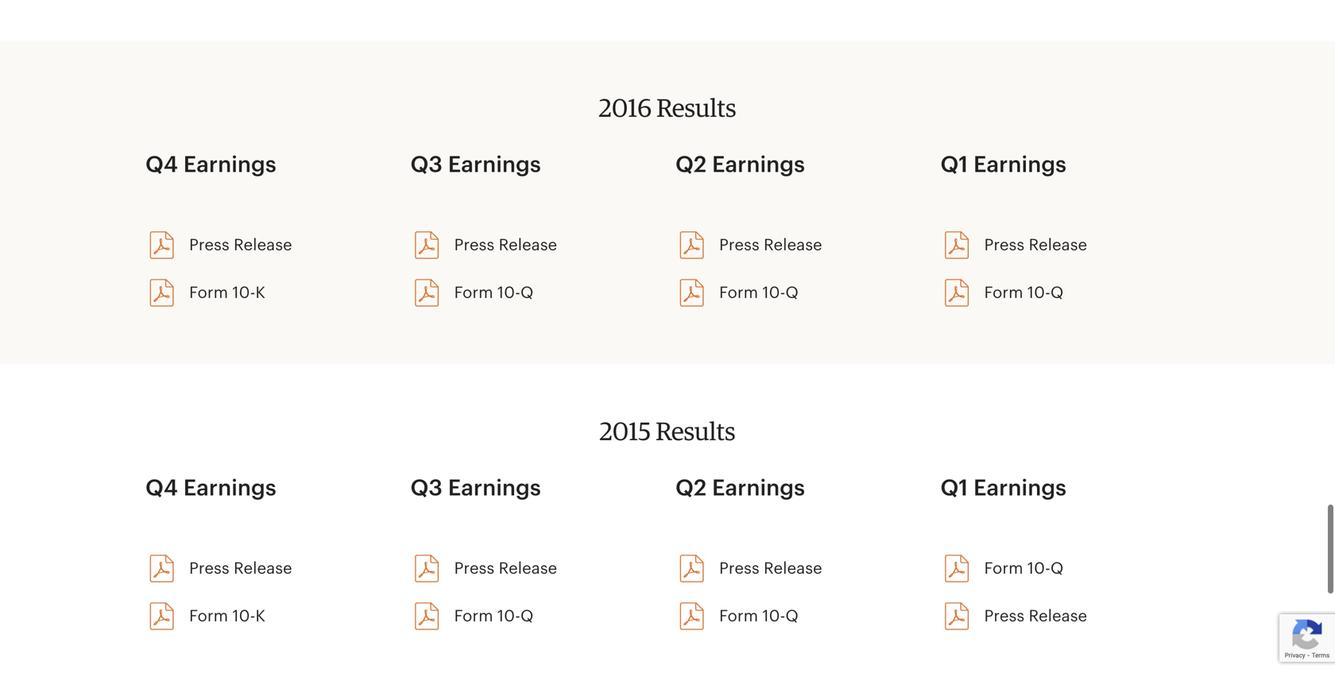 Task type: vqa. For each thing, say whether or not it's contained in the screenshot.
4
no



Task type: describe. For each thing, give the bounding box(es) containing it.
q1 earnings button for 2015 results
[[941, 477, 1193, 524]]

q4 earnings for 2016 results
[[145, 154, 276, 176]]

q3 for 2016 results
[[411, 154, 443, 176]]

q2 earnings for 2016 results
[[676, 154, 805, 176]]

form 10-k for 2016 results
[[189, 285, 265, 301]]

q1 earnings button for 2016 results
[[941, 154, 1193, 201]]

q4 for 2015 results
[[145, 477, 178, 500]]

q2 for 2016
[[676, 154, 707, 176]]

q1 earnings for 2015 results
[[941, 477, 1067, 500]]

q3 earnings button for 2016 results
[[411, 154, 663, 201]]

form 10-q link for q3 earnings button related to 2016 results
[[411, 277, 534, 309]]

k for 2015 results
[[255, 609, 265, 624]]

q2 for 2015
[[676, 477, 707, 500]]

q4 earnings for 2015 results
[[145, 477, 276, 500]]

q1 earnings for 2016 results
[[941, 154, 1067, 176]]

form 10-k link for 2015 results
[[145, 601, 265, 632]]

q2 earnings button for 2016 results
[[676, 154, 928, 201]]

q3 earnings for 2016 results
[[411, 154, 541, 176]]

form 10-q link for q3 earnings button corresponding to 2015 results
[[411, 601, 534, 632]]

results for 2016 results
[[657, 97, 736, 122]]

q4 earnings button for 2015 results
[[145, 477, 398, 524]]

2016
[[599, 97, 652, 122]]

q4 for 2016 results
[[145, 154, 178, 176]]

form 10-k for 2015 results
[[189, 609, 265, 624]]

k for 2016 results
[[255, 285, 265, 301]]



Task type: locate. For each thing, give the bounding box(es) containing it.
0 vertical spatial q4
[[145, 154, 178, 176]]

q2
[[676, 154, 707, 176], [676, 477, 707, 500]]

results right 2016
[[657, 97, 736, 122]]

0 vertical spatial q3
[[411, 154, 443, 176]]

1 vertical spatial q3 earnings
[[411, 477, 541, 500]]

1 vertical spatial q1 earnings button
[[941, 477, 1193, 524]]

q3 earnings
[[411, 154, 541, 176], [411, 477, 541, 500]]

q3 earnings for 2015 results
[[411, 477, 541, 500]]

q3 for 2015 results
[[411, 477, 443, 500]]

q
[[521, 285, 534, 301], [786, 285, 799, 301], [1051, 285, 1064, 301], [1051, 561, 1064, 577], [521, 609, 534, 624], [786, 609, 799, 624]]

1 vertical spatial q3
[[411, 477, 443, 500]]

1 vertical spatial q3 earnings button
[[411, 477, 663, 524]]

1 q4 from the top
[[145, 154, 178, 176]]

k
[[255, 285, 265, 301], [255, 609, 265, 624]]

q2 down 2016 results
[[676, 154, 707, 176]]

1 q3 from the top
[[411, 154, 443, 176]]

earnings
[[183, 154, 276, 176], [448, 154, 541, 176], [712, 154, 805, 176], [974, 154, 1067, 176], [183, 477, 276, 500], [448, 477, 541, 500], [712, 477, 805, 500], [974, 477, 1067, 500]]

1 q2 from the top
[[676, 154, 707, 176]]

1 q1 earnings button from the top
[[941, 154, 1193, 201]]

1 vertical spatial q1
[[941, 477, 968, 500]]

2015
[[600, 420, 651, 446]]

0 vertical spatial q1 earnings
[[941, 154, 1067, 176]]

0 vertical spatial form 10-k link
[[145, 277, 265, 309]]

0 vertical spatial q1
[[941, 154, 968, 176]]

0 vertical spatial q2 earnings
[[676, 154, 805, 176]]

2 form 10-k link from the top
[[145, 601, 265, 632]]

q1 earnings
[[941, 154, 1067, 176], [941, 477, 1067, 500]]

form 10-k link
[[145, 277, 265, 309], [145, 601, 265, 632]]

1 vertical spatial results
[[656, 420, 736, 446]]

1 vertical spatial q2 earnings
[[676, 477, 805, 500]]

q2 earnings button
[[676, 154, 928, 201], [676, 477, 928, 524]]

2 form 10-k from the top
[[189, 609, 265, 624]]

0 vertical spatial q2 earnings button
[[676, 154, 928, 201]]

form 10-q link for q2 earnings button associated with 2016 results
[[676, 277, 799, 309]]

q4 earnings
[[145, 154, 276, 176], [145, 477, 276, 500]]

q3 earnings button
[[411, 154, 663, 201], [411, 477, 663, 524]]

results for 2015 results
[[656, 420, 736, 446]]

1 vertical spatial form 10-k link
[[145, 601, 265, 632]]

2 q3 from the top
[[411, 477, 443, 500]]

form 10-k link for 2016 results
[[145, 277, 265, 309]]

form
[[189, 285, 228, 301], [454, 285, 493, 301], [719, 285, 758, 301], [984, 285, 1023, 301], [984, 561, 1023, 577], [189, 609, 228, 624], [454, 609, 493, 624], [719, 609, 758, 624]]

1 vertical spatial q4
[[145, 477, 178, 500]]

1 q2 earnings button from the top
[[676, 154, 928, 201]]

1 q3 earnings from the top
[[411, 154, 541, 176]]

2 q2 from the top
[[676, 477, 707, 500]]

release
[[234, 237, 292, 253], [499, 237, 557, 253], [764, 237, 822, 253], [1029, 237, 1087, 253], [234, 561, 292, 577], [499, 561, 557, 577], [764, 561, 822, 577], [1029, 609, 1087, 624]]

1 q4 earnings button from the top
[[145, 154, 398, 201]]

2 q3 earnings from the top
[[411, 477, 541, 500]]

q1 earnings button
[[941, 154, 1193, 201], [941, 477, 1193, 524]]

1 vertical spatial form 10-k
[[189, 609, 265, 624]]

2016 results
[[599, 97, 736, 122]]

q2 earnings
[[676, 154, 805, 176], [676, 477, 805, 500]]

q3
[[411, 154, 443, 176], [411, 477, 443, 500]]

press release link
[[145, 229, 292, 261], [411, 229, 557, 261], [676, 229, 822, 261], [941, 229, 1087, 261], [145, 553, 292, 585], [411, 553, 557, 585], [676, 553, 822, 585], [941, 601, 1087, 632]]

press release
[[189, 237, 292, 253], [454, 237, 557, 253], [719, 237, 822, 253], [984, 237, 1087, 253], [189, 561, 292, 577], [454, 561, 557, 577], [719, 561, 822, 577], [984, 609, 1087, 624]]

2 q2 earnings from the top
[[676, 477, 805, 500]]

0 vertical spatial q3 earnings button
[[411, 154, 663, 201]]

0 vertical spatial q4 earnings
[[145, 154, 276, 176]]

2 q3 earnings button from the top
[[411, 477, 663, 524]]

q1 for 2016 results
[[941, 154, 968, 176]]

0 vertical spatial form 10-k
[[189, 285, 265, 301]]

1 form 10-k from the top
[[189, 285, 265, 301]]

1 vertical spatial q2
[[676, 477, 707, 500]]

1 q1 from the top
[[941, 154, 968, 176]]

form 10-q link for q2 earnings button associated with 2015 results
[[676, 601, 799, 632]]

q4 earnings button
[[145, 154, 398, 201], [145, 477, 398, 524]]

2 q1 earnings from the top
[[941, 477, 1067, 500]]

press
[[189, 237, 229, 253], [454, 237, 495, 253], [719, 237, 760, 253], [984, 237, 1025, 253], [189, 561, 229, 577], [454, 561, 495, 577], [719, 561, 760, 577], [984, 609, 1025, 624]]

0 vertical spatial q4 earnings button
[[145, 154, 398, 201]]

2 q4 earnings button from the top
[[145, 477, 398, 524]]

1 q2 earnings from the top
[[676, 154, 805, 176]]

1 q3 earnings button from the top
[[411, 154, 663, 201]]

1 vertical spatial q1 earnings
[[941, 477, 1067, 500]]

form 10-k
[[189, 285, 265, 301], [189, 609, 265, 624]]

q2 earnings button for 2015 results
[[676, 477, 928, 524]]

q4 earnings button for 2016 results
[[145, 154, 398, 201]]

q3 earnings button for 2015 results
[[411, 477, 663, 524]]

q1
[[941, 154, 968, 176], [941, 477, 968, 500]]

q1 for 2015 results
[[941, 477, 968, 500]]

q2 down 2015 results
[[676, 477, 707, 500]]

2 q4 from the top
[[145, 477, 178, 500]]

form 10-q
[[454, 285, 534, 301], [719, 285, 799, 301], [984, 285, 1064, 301], [984, 561, 1064, 577], [454, 609, 534, 624], [719, 609, 799, 624]]

1 vertical spatial k
[[255, 609, 265, 624]]

1 vertical spatial q2 earnings button
[[676, 477, 928, 524]]

1 k from the top
[[255, 285, 265, 301]]

1 q1 earnings from the top
[[941, 154, 1067, 176]]

results right 2015
[[656, 420, 736, 446]]

0 vertical spatial q1 earnings button
[[941, 154, 1193, 201]]

0 vertical spatial q2
[[676, 154, 707, 176]]

form 10-q link
[[411, 277, 534, 309], [676, 277, 799, 309], [941, 277, 1064, 309], [941, 553, 1064, 585], [411, 601, 534, 632], [676, 601, 799, 632]]

1 q4 earnings from the top
[[145, 154, 276, 176]]

0 vertical spatial q3 earnings
[[411, 154, 541, 176]]

results
[[657, 97, 736, 122], [656, 420, 736, 446]]

2 q1 from the top
[[941, 477, 968, 500]]

2 q1 earnings button from the top
[[941, 477, 1193, 524]]

2 q4 earnings from the top
[[145, 477, 276, 500]]

2 k from the top
[[255, 609, 265, 624]]

1 vertical spatial q4 earnings
[[145, 477, 276, 500]]

1 vertical spatial q4 earnings button
[[145, 477, 398, 524]]

q4
[[145, 154, 178, 176], [145, 477, 178, 500]]

0 vertical spatial results
[[657, 97, 736, 122]]

2015 results
[[600, 420, 736, 446]]

10-
[[232, 285, 255, 301], [497, 285, 521, 301], [763, 285, 786, 301], [1028, 285, 1051, 301], [1028, 561, 1051, 577], [232, 609, 255, 624], [497, 609, 521, 624], [763, 609, 786, 624]]

q2 earnings for 2015 results
[[676, 477, 805, 500]]

2 q2 earnings button from the top
[[676, 477, 928, 524]]

0 vertical spatial k
[[255, 285, 265, 301]]

1 form 10-k link from the top
[[145, 277, 265, 309]]



